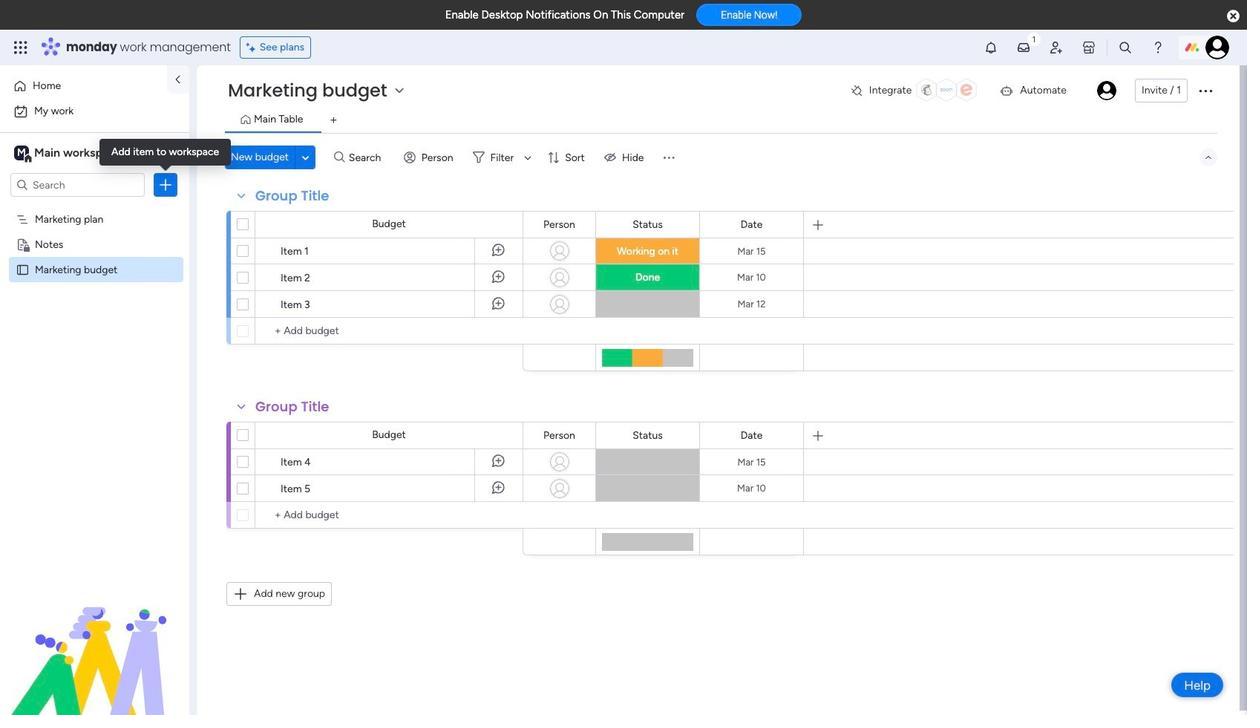 Task type: describe. For each thing, give the bounding box(es) containing it.
dapulse close image
[[1228, 9, 1240, 24]]

1 vertical spatial kendall parks image
[[1098, 81, 1117, 100]]

1 horizontal spatial kendall parks image
[[1206, 36, 1230, 59]]

lottie animation element
[[0, 565, 189, 715]]

workspace selection element
[[14, 144, 124, 163]]

workspace image
[[14, 145, 29, 161]]

0 vertical spatial option
[[9, 74, 158, 98]]

arrow down image
[[519, 149, 537, 166]]

angle down image
[[302, 152, 309, 163]]

update feed image
[[1017, 40, 1032, 55]]

lottie animation image
[[0, 565, 189, 715]]

menu image
[[662, 150, 677, 165]]

notifications image
[[984, 40, 999, 55]]

add view image
[[331, 115, 337, 126]]

search everything image
[[1119, 40, 1133, 55]]

collapse image
[[1203, 152, 1215, 163]]

v2 search image
[[334, 149, 345, 166]]



Task type: vqa. For each thing, say whether or not it's contained in the screenshot.
Learn more
no



Task type: locate. For each thing, give the bounding box(es) containing it.
0 vertical spatial kendall parks image
[[1206, 36, 1230, 59]]

Search field
[[345, 147, 390, 168]]

list box
[[0, 203, 189, 482]]

+ Add budget text field
[[263, 507, 516, 524]]

2 vertical spatial option
[[0, 205, 189, 208]]

kendall parks image
[[1206, 36, 1230, 59], [1098, 81, 1117, 100]]

option
[[9, 74, 158, 98], [9, 100, 180, 123], [0, 205, 189, 208]]

1 vertical spatial option
[[9, 100, 180, 123]]

monday marketplace image
[[1082, 40, 1097, 55]]

invite members image
[[1049, 40, 1064, 55]]

see plans image
[[246, 39, 260, 56]]

select product image
[[13, 40, 28, 55]]

1 image
[[1028, 30, 1041, 47]]

options image
[[158, 178, 173, 192]]

tab list
[[225, 108, 1218, 133]]

+ Add budget text field
[[263, 322, 516, 340]]

help image
[[1151, 40, 1166, 55]]

public board image
[[16, 262, 30, 276]]

private board image
[[16, 237, 30, 251]]

0 horizontal spatial kendall parks image
[[1098, 81, 1117, 100]]

Search in workspace field
[[31, 176, 124, 193]]

options image
[[1197, 82, 1215, 100]]

tab
[[322, 108, 346, 132]]

None field
[[252, 186, 333, 206], [540, 217, 579, 233], [629, 217, 667, 233], [737, 217, 767, 233], [252, 397, 333, 417], [540, 427, 579, 444], [629, 427, 667, 444], [737, 427, 767, 444], [252, 186, 333, 206], [540, 217, 579, 233], [629, 217, 667, 233], [737, 217, 767, 233], [252, 397, 333, 417], [540, 427, 579, 444], [629, 427, 667, 444], [737, 427, 767, 444]]



